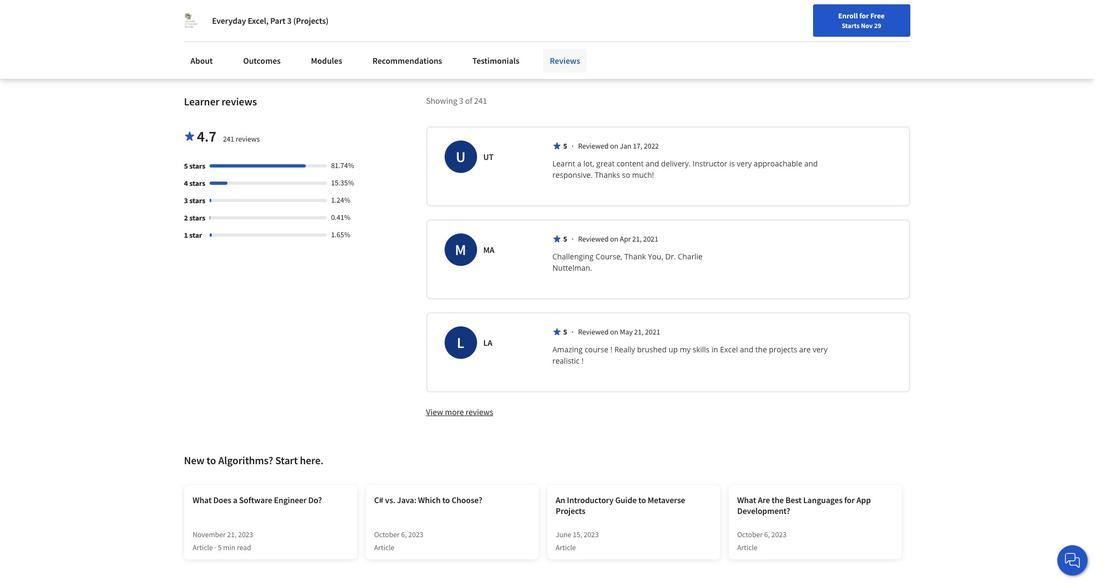 Task type: vqa. For each thing, say whether or not it's contained in the screenshot.


Task type: describe. For each thing, give the bounding box(es) containing it.
81.74%
[[331, 161, 354, 170]]

1 vertical spatial new
[[184, 454, 205, 467]]

1.24%
[[331, 195, 351, 205]]

excel
[[721, 345, 738, 355]]

stars for 2 stars
[[189, 213, 205, 223]]

0 horizontal spatial 241
[[223, 134, 234, 144]]

up
[[669, 345, 678, 355]]

1 star
[[184, 231, 202, 240]]

an
[[291, 12, 300, 23]]

learn for more
[[833, 25, 852, 36]]

5 inside november 21, 2023 article · 5 min read
[[218, 543, 222, 553]]

without
[[854, 25, 882, 36]]

best
[[786, 495, 802, 506]]

article for c# vs. java: which to choose?
[[374, 543, 395, 553]]

more inside "learning isn't just about being better at your job: it's so much more than that. coursera allows me to learn without limits."
[[830, 12, 849, 23]]

does
[[213, 495, 231, 506]]

and up experience.
[[213, 12, 227, 23]]

learn for has
[[256, 25, 274, 36]]

java:
[[397, 495, 417, 506]]

4 stars
[[184, 179, 205, 188]]

2023 for java:
[[409, 530, 424, 540]]

about
[[191, 55, 213, 66]]

me
[[811, 25, 822, 36]]

rhythm
[[228, 12, 255, 23]]

much
[[808, 12, 828, 23]]

excel,
[[248, 15, 269, 26]]

1.65%
[[331, 230, 351, 240]]

0 vertical spatial new
[[826, 12, 840, 22]]

university of colorado boulder image
[[184, 13, 199, 28]]

just
[[806, 0, 819, 10]]

the inside amazing course ! really brushed up my skills in excel and the projects are very realistic !
[[756, 345, 767, 355]]

21, for m
[[633, 234, 642, 244]]

21, inside november 21, 2023 article · 5 min read
[[227, 530, 237, 540]]

it's
[[785, 12, 796, 23]]

approachable
[[754, 159, 803, 169]]

5 for m
[[564, 234, 568, 244]]

4.7
[[197, 127, 217, 146]]

article for an introductory guide to metaverse projects
[[556, 543, 576, 553]]

apr
[[620, 234, 631, 244]]

very inside learnt a lot, great content and delivery. instructor is very approachable and responsive. thanks so much!
[[737, 159, 752, 169]]

everyday
[[212, 15, 246, 26]]

october for what are the best languages for app development?
[[738, 530, 763, 540]]

projects
[[769, 345, 798, 355]]

view more reviews
[[426, 407, 494, 418]]

0 horizontal spatial !
[[582, 356, 584, 366]]

october for c# vs. java: which to choose?
[[374, 530, 400, 540]]

1 horizontal spatial my
[[301, 0, 312, 10]]

c# vs. java: which to choose?
[[374, 495, 483, 506]]

to inside an introductory guide to metaverse projects
[[639, 495, 646, 506]]

for inside the what are the best languages for app development?
[[845, 495, 855, 506]]

and right approachable
[[805, 159, 818, 169]]

5 stars
[[184, 161, 205, 171]]

c#
[[374, 495, 384, 506]]

la
[[484, 338, 493, 348]]

find
[[795, 12, 809, 22]]

stars for 5 stars
[[189, 161, 205, 171]]

enroll for free starts nov 29
[[839, 11, 885, 30]]

part
[[270, 15, 286, 26]]

allows
[[786, 25, 809, 36]]

reviews for learner reviews
[[222, 95, 257, 108]]

at for courses
[[292, 0, 299, 10]]

view
[[426, 407, 443, 418]]

showing 3 of 241
[[426, 95, 487, 106]]

reviews link
[[544, 49, 587, 72]]

november 21, 2023 article · 5 min read
[[193, 530, 253, 553]]

take
[[245, 0, 261, 10]]

ma
[[484, 245, 495, 255]]

of
[[465, 95, 473, 106]]

algorithms?
[[218, 454, 273, 467]]

thank
[[625, 252, 646, 262]]

amazing
[[553, 345, 583, 355]]

learnt
[[553, 159, 576, 169]]

charlie
[[678, 252, 703, 262]]

than
[[851, 12, 868, 23]]

being
[[844, 0, 865, 10]]

stars for 3 stars
[[189, 196, 205, 206]]

been
[[271, 12, 289, 23]]

my inside amazing course ! really brushed up my skills in excel and the projects are very realistic !
[[680, 345, 691, 355]]

2 vertical spatial reviews
[[466, 407, 494, 418]]

2023 for a
[[238, 530, 253, 540]]

at for better
[[890, 0, 897, 10]]

in
[[712, 345, 719, 355]]

delivery.
[[662, 159, 691, 169]]

learner
[[184, 95, 220, 108]]

course,
[[596, 252, 623, 262]]

and inside amazing course ! really brushed up my skills in excel and the projects are very realistic !
[[740, 345, 754, 355]]

new to algorithms? start here.
[[184, 454, 324, 467]]

own
[[314, 0, 329, 10]]

6, for java:
[[401, 530, 407, 540]]

0.41%
[[331, 213, 351, 222]]

to left algorithms? on the bottom of the page
[[207, 454, 216, 467]]

courses
[[263, 0, 290, 10]]

recommendations link
[[366, 49, 449, 72]]

reviewed for u
[[578, 141, 609, 151]]

on for u
[[611, 141, 619, 151]]

(projects)
[[293, 15, 329, 26]]

brushed
[[638, 345, 667, 355]]

a inside learnt a lot, great content and delivery. instructor is very approachable and responsive. thanks so much!
[[578, 159, 582, 169]]

chat with us image
[[1065, 552, 1082, 569]]

2021 for m
[[644, 234, 659, 244]]

to inside "learning isn't just about being better at your job: it's so much more than that. coursera allows me to learn without limits."
[[824, 25, 832, 36]]

jan
[[620, 141, 632, 151]]

so inside learnt a lot, great content and delivery. instructor is very approachable and responsive. thanks so much!
[[622, 170, 631, 180]]

is
[[730, 159, 735, 169]]

everyday excel, part 3 (projects)
[[212, 15, 329, 26]]

starts
[[842, 21, 860, 30]]

5 for l
[[564, 327, 568, 337]]

outcomes link
[[237, 49, 287, 72]]

and up "much!"
[[646, 159, 660, 169]]

app
[[857, 495, 871, 506]]

min
[[223, 543, 236, 553]]

really
[[615, 345, 636, 355]]

fits
[[320, 25, 331, 36]]

view more reviews link
[[426, 406, 494, 418]]

1 vertical spatial my
[[194, 38, 205, 49]]

on for m
[[611, 234, 619, 244]]

may
[[620, 327, 633, 337]]

much!
[[633, 170, 655, 180]]

free
[[871, 11, 885, 21]]

1 vertical spatial a
[[233, 495, 238, 506]]

17,
[[633, 141, 643, 151]]

2021 for l
[[646, 327, 661, 337]]

2
[[184, 213, 188, 223]]

has
[[257, 12, 269, 23]]



Task type: locate. For each thing, give the bounding box(es) containing it.
modules link
[[305, 49, 349, 72]]

testimonials link
[[466, 49, 526, 72]]

0 vertical spatial 21,
[[633, 234, 642, 244]]

0 vertical spatial reviewed
[[578, 141, 609, 151]]

my right up
[[680, 345, 691, 355]]

1 horizontal spatial a
[[578, 159, 582, 169]]

which
[[418, 495, 441, 506]]

0 horizontal spatial very
[[737, 159, 752, 169]]

guide
[[616, 495, 637, 506]]

october 6, 2023 article
[[374, 530, 424, 553], [738, 530, 787, 553]]

article inside november 21, 2023 article · 5 min read
[[193, 543, 213, 553]]

2 horizontal spatial my
[[680, 345, 691, 355]]

for inside enroll for free starts nov 29
[[860, 11, 869, 21]]

0 horizontal spatial 3
[[184, 196, 188, 206]]

0 horizontal spatial october 6, 2023 article
[[374, 530, 424, 553]]

None search field
[[154, 7, 414, 28]]

learn down has
[[256, 25, 274, 36]]

0 vertical spatial 3
[[287, 15, 292, 26]]

0 horizontal spatial the
[[756, 345, 767, 355]]

article for what does a software engineer do?
[[193, 543, 213, 553]]

projects
[[556, 506, 586, 517]]

! left really
[[611, 345, 613, 355]]

course
[[585, 345, 609, 355]]

languages
[[804, 495, 843, 506]]

2023 down java:
[[409, 530, 424, 540]]

0 horizontal spatial so
[[622, 170, 631, 180]]

to right me
[[824, 25, 832, 36]]

reviews
[[550, 55, 581, 66]]

your up me
[[810, 12, 825, 22]]

0 vertical spatial reviews
[[222, 95, 257, 108]]

i
[[237, 25, 239, 36]]

the left projects
[[756, 345, 767, 355]]

a
[[578, 159, 582, 169], [233, 495, 238, 506]]

for up nov
[[860, 11, 869, 21]]

0 horizontal spatial new
[[184, 454, 205, 467]]

reviewed up lot,
[[578, 141, 609, 151]]

on left the jan
[[611, 141, 619, 151]]

1 horizontal spatial your
[[810, 12, 825, 22]]

new left algorithms? on the bottom of the page
[[184, 454, 205, 467]]

0 horizontal spatial 6,
[[401, 530, 407, 540]]

development?
[[738, 506, 791, 517]]

241 reviews
[[223, 134, 260, 144]]

3 article from the left
[[556, 543, 576, 553]]

3 right part
[[287, 15, 292, 26]]

5 up 4 at the top left
[[184, 161, 188, 171]]

to right guide
[[639, 495, 646, 506]]

what inside the what are the best languages for app development?
[[738, 495, 757, 506]]

learn inside "to be able to take courses at my own pace and rhythm has been an amazing experience. i can learn whenever it fits my schedule and mood."
[[256, 25, 274, 36]]

a left lot,
[[578, 159, 582, 169]]

2 vertical spatial reviewed
[[578, 327, 609, 337]]

to inside "to be able to take courses at my own pace and rhythm has been an amazing experience. i can learn whenever it fits my schedule and mood."
[[236, 0, 244, 10]]

software
[[239, 495, 272, 506]]

1 vertical spatial 3
[[459, 95, 464, 106]]

1 vertical spatial !
[[582, 356, 584, 366]]

1 vertical spatial very
[[813, 345, 828, 355]]

"to be able to take courses at my own pace and rhythm has been an amazing experience. i can learn whenever it fits my schedule and mood."
[[194, 0, 332, 49]]

1 october 6, 2023 article from the left
[[374, 530, 424, 553]]

the right are
[[772, 495, 784, 506]]

article down development?
[[738, 543, 758, 553]]

can
[[241, 25, 254, 36]]

stars down 4 stars
[[189, 196, 205, 206]]

1 at from the left
[[292, 0, 299, 10]]

at up english
[[890, 0, 897, 10]]

2023 for guide
[[584, 530, 599, 540]]

5 up amazing
[[564, 327, 568, 337]]

4 2023 from the left
[[772, 530, 787, 540]]

1 vertical spatial so
[[622, 170, 631, 180]]

what for what does a software engineer do?
[[193, 495, 212, 506]]

1 6, from the left
[[401, 530, 407, 540]]

reviewed up the "course"
[[578, 327, 609, 337]]

english button
[[868, 0, 933, 35]]

241 right of at the left of page
[[474, 95, 487, 106]]

article down c#
[[374, 543, 395, 553]]

! right realistic
[[582, 356, 584, 366]]

stars right 2
[[189, 213, 205, 223]]

0 vertical spatial more
[[830, 12, 849, 23]]

2 learn from the left
[[833, 25, 852, 36]]

october down development?
[[738, 530, 763, 540]]

reviews right view
[[466, 407, 494, 418]]

your up coursera
[[752, 12, 768, 23]]

2 october from the left
[[738, 530, 763, 540]]

at up an
[[292, 0, 299, 10]]

0 vertical spatial so
[[798, 12, 806, 23]]

2 what from the left
[[738, 495, 757, 506]]

1 horizontal spatial at
[[890, 0, 897, 10]]

pace
[[194, 12, 211, 23]]

nov
[[862, 21, 873, 30]]

0 horizontal spatial a
[[233, 495, 238, 506]]

about link
[[184, 49, 219, 72]]

1 vertical spatial 2021
[[646, 327, 661, 337]]

21, right apr
[[633, 234, 642, 244]]

2 article from the left
[[374, 543, 395, 553]]

english
[[887, 12, 914, 23]]

challenging
[[553, 252, 594, 262]]

recommendations
[[373, 55, 442, 66]]

stars up 4 stars
[[189, 161, 205, 171]]

read
[[237, 543, 251, 553]]

dr.
[[666, 252, 676, 262]]

stars for 4 stars
[[189, 179, 205, 188]]

5 right ·
[[218, 543, 222, 553]]

0 vertical spatial very
[[737, 159, 752, 169]]

0 horizontal spatial at
[[292, 0, 299, 10]]

skills
[[693, 345, 710, 355]]

vs.
[[385, 495, 396, 506]]

more
[[830, 12, 849, 23], [445, 407, 464, 418]]

1 horizontal spatial very
[[813, 345, 828, 355]]

2 at from the left
[[890, 0, 897, 10]]

1 horizontal spatial learn
[[833, 25, 852, 36]]

2023 down development?
[[772, 530, 787, 540]]

2 6, from the left
[[765, 530, 770, 540]]

to up rhythm
[[236, 0, 244, 10]]

a right does
[[233, 495, 238, 506]]

1 horizontal spatial the
[[772, 495, 784, 506]]

0 vertical spatial !
[[611, 345, 613, 355]]

reviews right learner
[[222, 95, 257, 108]]

1 vertical spatial reviews
[[236, 134, 260, 144]]

thanks
[[595, 170, 620, 180]]

instructor
[[693, 159, 728, 169]]

1 vertical spatial 241
[[223, 134, 234, 144]]

very inside amazing course ! really brushed up my skills in excel and the projects are very realistic !
[[813, 345, 828, 355]]

to right which
[[443, 495, 450, 506]]

learnt a lot, great content and delivery. instructor is very approachable and responsive. thanks so much!
[[553, 159, 820, 180]]

start
[[275, 454, 298, 467]]

reviews right 4.7
[[236, 134, 260, 144]]

1 vertical spatial 21,
[[635, 327, 644, 337]]

1 learn from the left
[[256, 25, 274, 36]]

21, right the may on the right bottom of page
[[635, 327, 644, 337]]

introductory
[[567, 495, 614, 506]]

1 what from the left
[[193, 495, 212, 506]]

0 horizontal spatial for
[[845, 495, 855, 506]]

1 horizontal spatial for
[[860, 11, 869, 21]]

29
[[875, 21, 882, 30]]

6, down java:
[[401, 530, 407, 540]]

5 for u
[[564, 141, 568, 151]]

6, for the
[[765, 530, 770, 540]]

2023 right 15, on the bottom right of the page
[[584, 530, 599, 540]]

reviewed for l
[[578, 327, 609, 337]]

1 horizontal spatial october
[[738, 530, 763, 540]]

0 horizontal spatial october
[[374, 530, 400, 540]]

at inside "to be able to take courses at my own pace and rhythm has been an amazing experience. i can learn whenever it fits my schedule and mood."
[[292, 0, 299, 10]]

1 2023 from the left
[[238, 530, 253, 540]]

15,
[[573, 530, 583, 540]]

3 reviewed from the top
[[578, 327, 609, 337]]

0 horizontal spatial my
[[194, 38, 205, 49]]

1 vertical spatial on
[[611, 234, 619, 244]]

0 horizontal spatial more
[[445, 407, 464, 418]]

the
[[756, 345, 767, 355], [772, 495, 784, 506]]

at inside "learning isn't just about being better at your job: it's so much more than that. coursera allows me to learn without limits."
[[890, 0, 897, 10]]

coursera
[[752, 25, 784, 36]]

the inside the what are the best languages for app development?
[[772, 495, 784, 506]]

0 horizontal spatial your
[[752, 12, 768, 23]]

5 up challenging
[[564, 234, 568, 244]]

3 on from the top
[[611, 327, 619, 337]]

15.35%
[[331, 178, 354, 188]]

21, for l
[[635, 327, 644, 337]]

1 horizontal spatial 6,
[[765, 530, 770, 540]]

4 stars from the top
[[189, 213, 205, 223]]

2 vertical spatial 21,
[[227, 530, 237, 540]]

2021 up "you,"
[[644, 234, 659, 244]]

0 vertical spatial a
[[578, 159, 582, 169]]

here.
[[300, 454, 324, 467]]

1 vertical spatial reviewed
[[578, 234, 609, 244]]

2 horizontal spatial 3
[[459, 95, 464, 106]]

so down content
[[622, 170, 631, 180]]

your inside "learning isn't just about being better at your job: it's so much more than that. coursera allows me to learn without limits."
[[752, 12, 768, 23]]

0 horizontal spatial what
[[193, 495, 212, 506]]

1 vertical spatial more
[[445, 407, 464, 418]]

2 vertical spatial my
[[680, 345, 691, 355]]

ut
[[484, 152, 494, 162]]

very right the are on the right bottom of page
[[813, 345, 828, 355]]

article down june
[[556, 543, 576, 553]]

and
[[213, 12, 227, 23], [241, 38, 255, 49], [646, 159, 660, 169], [805, 159, 818, 169], [740, 345, 754, 355]]

0 vertical spatial on
[[611, 141, 619, 151]]

an
[[556, 495, 566, 506]]

4 article from the left
[[738, 543, 758, 553]]

outcomes
[[243, 55, 281, 66]]

new down the about
[[826, 12, 840, 22]]

21, up min
[[227, 530, 237, 540]]

reviewed for m
[[578, 234, 609, 244]]

0 vertical spatial 241
[[474, 95, 487, 106]]

2 2023 from the left
[[409, 530, 424, 540]]

stars right 4 at the top left
[[189, 179, 205, 188]]

learn down enroll
[[833, 25, 852, 36]]

article inside the june 15, 2023 article
[[556, 543, 576, 553]]

1 horizontal spatial !
[[611, 345, 613, 355]]

1 horizontal spatial october 6, 2023 article
[[738, 530, 787, 553]]

article left ·
[[193, 543, 213, 553]]

content
[[617, 159, 644, 169]]

2023 for the
[[772, 530, 787, 540]]

find your new career link
[[789, 11, 868, 24]]

1 october from the left
[[374, 530, 400, 540]]

experience.
[[194, 25, 235, 36]]

2 on from the top
[[611, 234, 619, 244]]

0 vertical spatial for
[[860, 11, 869, 21]]

1 horizontal spatial so
[[798, 12, 806, 23]]

2 stars from the top
[[189, 179, 205, 188]]

0 vertical spatial 2021
[[644, 234, 659, 244]]

reviewed on may 21, 2021
[[578, 327, 661, 337]]

2021
[[644, 234, 659, 244], [646, 327, 661, 337]]

challenging course, thank you, dr. charlie nuttelman.
[[553, 252, 705, 273]]

reviews for 241 reviews
[[236, 134, 260, 144]]

2 vertical spatial on
[[611, 327, 619, 337]]

2 october 6, 2023 article from the left
[[738, 530, 787, 553]]

"to
[[194, 0, 206, 10]]

and right excel
[[740, 345, 754, 355]]

3 2023 from the left
[[584, 530, 599, 540]]

for left app at the right bottom of page
[[845, 495, 855, 506]]

june
[[556, 530, 572, 540]]

choose?
[[452, 495, 483, 506]]

2 vertical spatial 3
[[184, 196, 188, 206]]

mood."
[[257, 38, 283, 49]]

2023 up read
[[238, 530, 253, 540]]

1 horizontal spatial what
[[738, 495, 757, 506]]

october 6, 2023 article for vs.
[[374, 530, 424, 553]]

1 stars from the top
[[189, 161, 205, 171]]

1 vertical spatial the
[[772, 495, 784, 506]]

0 vertical spatial my
[[301, 0, 312, 10]]

on
[[611, 141, 619, 151], [611, 234, 619, 244], [611, 327, 619, 337]]

1 horizontal spatial 241
[[474, 95, 487, 106]]

1 vertical spatial for
[[845, 495, 855, 506]]

0 vertical spatial the
[[756, 345, 767, 355]]

limits."
[[752, 38, 777, 49]]

star
[[189, 231, 202, 240]]

my up about at the top
[[194, 38, 205, 49]]

241 right 4.7
[[223, 134, 234, 144]]

and down can
[[241, 38, 255, 49]]

october 6, 2023 article down java:
[[374, 530, 424, 553]]

6, down development?
[[765, 530, 770, 540]]

1 reviewed from the top
[[578, 141, 609, 151]]

more inside view more reviews link
[[445, 407, 464, 418]]

2023 inside november 21, 2023 article · 5 min read
[[238, 530, 253, 540]]

reviewed
[[578, 141, 609, 151], [578, 234, 609, 244], [578, 327, 609, 337]]

5 up the learnt
[[564, 141, 568, 151]]

modules
[[311, 55, 342, 66]]

so right it's
[[798, 12, 806, 23]]

article for what are the best languages for app development?
[[738, 543, 758, 553]]

be
[[208, 0, 217, 10]]

lot,
[[584, 159, 595, 169]]

3 up 2
[[184, 196, 188, 206]]

what are the best languages for app development?
[[738, 495, 871, 517]]

very right "is"
[[737, 159, 752, 169]]

so inside "learning isn't just about being better at your job: it's so much more than that. coursera allows me to learn without limits."
[[798, 12, 806, 23]]

your inside find your new career link
[[810, 12, 825, 22]]

on for l
[[611, 327, 619, 337]]

1 on from the top
[[611, 141, 619, 151]]

do?
[[308, 495, 322, 506]]

1 horizontal spatial more
[[830, 12, 849, 23]]

1 horizontal spatial new
[[826, 12, 840, 22]]

enroll
[[839, 11, 858, 21]]

able
[[219, 0, 234, 10]]

what left does
[[193, 495, 212, 506]]

my left own
[[301, 0, 312, 10]]

1 horizontal spatial 3
[[287, 15, 292, 26]]

l
[[457, 333, 465, 353]]

reviewed up course,
[[578, 234, 609, 244]]

june 15, 2023 article
[[556, 530, 599, 553]]

1 article from the left
[[193, 543, 213, 553]]

2023 inside the june 15, 2023 article
[[584, 530, 599, 540]]

3 stars from the top
[[189, 196, 205, 206]]

3
[[287, 15, 292, 26], [459, 95, 464, 106], [184, 196, 188, 206]]

0 horizontal spatial learn
[[256, 25, 274, 36]]

new
[[826, 12, 840, 22], [184, 454, 205, 467]]

october 6, 2023 article down development?
[[738, 530, 787, 553]]

2 reviewed from the top
[[578, 234, 609, 244]]

3 left of at the left of page
[[459, 95, 464, 106]]

2021 up brushed
[[646, 327, 661, 337]]

on left apr
[[611, 234, 619, 244]]

what left are
[[738, 495, 757, 506]]

on left the may on the right bottom of page
[[611, 327, 619, 337]]

engineer
[[274, 495, 307, 506]]

for
[[860, 11, 869, 21], [845, 495, 855, 506]]

what for what are the best languages for app development?
[[738, 495, 757, 506]]

whenever
[[276, 25, 312, 36]]

learn inside "learning isn't just about being better at your job: it's so much more than that. coursera allows me to learn without limits."
[[833, 25, 852, 36]]

october down vs.
[[374, 530, 400, 540]]

october 6, 2023 article for are
[[738, 530, 787, 553]]



